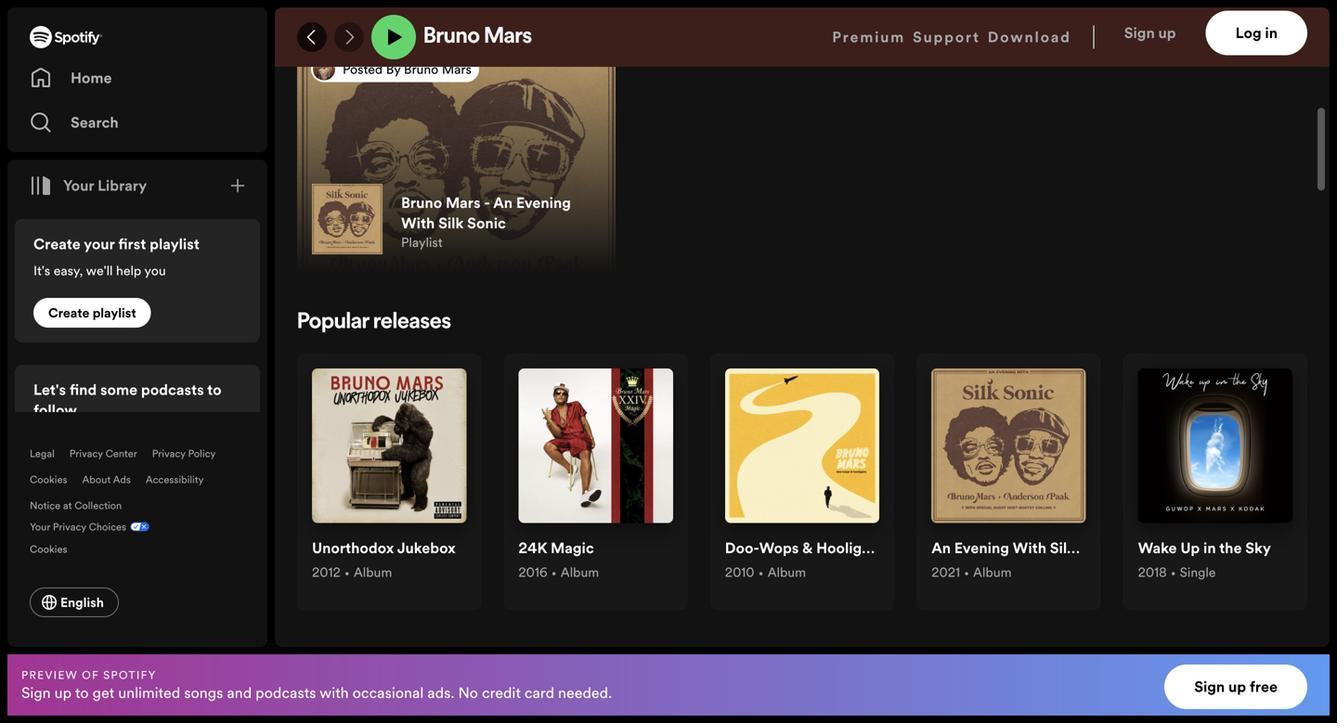 Task type: vqa. For each thing, say whether or not it's contained in the screenshot.
The hottest tracks in the United States. Cover: Jack Harlow
no



Task type: describe. For each thing, give the bounding box(es) containing it.
privacy down at
[[53, 520, 86, 534]]

sonic inside the bruno mars - an evening with silk sonic playlist
[[467, 213, 506, 233]]

2012
[[312, 564, 341, 581]]

english
[[60, 594, 104, 611]]

at
[[63, 499, 72, 513]]

notice at collection
[[30, 499, 122, 513]]

2 cookies from the top
[[30, 542, 67, 556]]

bruno mars - an evening with silk sonic link
[[401, 193, 571, 233]]

choices
[[89, 520, 126, 534]]

card
[[525, 683, 554, 703]]

posted by bruno mars
[[343, 60, 472, 78]]

your library button
[[22, 167, 154, 204]]

english button
[[30, 588, 119, 617]]

home link
[[30, 59, 245, 97]]

doo-
[[725, 538, 759, 559]]

to inside let's find some podcasts to follow
[[207, 380, 222, 400]]

unorthodox
[[312, 538, 394, 559]]

magic
[[551, 538, 594, 559]]

bruno for bruno mars - an evening with silk sonic playlist
[[401, 193, 442, 213]]

jukebox
[[397, 538, 456, 559]]

in inside log in button
[[1265, 23, 1278, 43]]

artist
[[297, 5, 351, 27]]

24k
[[518, 538, 547, 559]]

silk inside popular releases element
[[1050, 538, 1075, 559]]

about
[[82, 473, 111, 487]]

credit
[[482, 683, 521, 703]]

support
[[913, 27, 980, 47]]

bruno for bruno mars
[[423, 26, 480, 48]]

and
[[227, 683, 252, 703]]

your for your privacy choices
[[30, 520, 50, 534]]

collection
[[74, 499, 122, 513]]

get
[[92, 683, 114, 703]]

legal link
[[30, 447, 55, 461]]

california consumer privacy act (ccpa) opt-out icon image
[[126, 520, 150, 538]]

preview of spotify sign up to get unlimited songs and podcasts with occasional ads. no credit card needed.
[[21, 667, 612, 703]]

songs
[[184, 683, 223, 703]]

free
[[1250, 677, 1278, 697]]

wake up in the sky link
[[1138, 538, 1271, 562]]

doo-wops & hooligans
[[725, 538, 885, 559]]

1 vertical spatial bruno
[[404, 60, 439, 78]]

popular releases
[[297, 312, 451, 334]]

1 cookies from the top
[[30, 473, 67, 487]]

we'll
[[86, 262, 113, 279]]

sign for sign up free
[[1194, 677, 1225, 697]]

about ads
[[82, 473, 131, 487]]

some
[[100, 380, 138, 400]]

create playlist
[[48, 304, 136, 322]]

by
[[386, 60, 401, 78]]

find
[[69, 380, 97, 400]]

sign up free button
[[1165, 665, 1307, 709]]

sign up button
[[1117, 11, 1206, 55]]

24k magic link
[[518, 538, 594, 562]]

popular
[[297, 312, 369, 334]]

spotify image
[[30, 26, 102, 48]]

download button
[[988, 11, 1071, 64]]

2 cookies link from the top
[[30, 538, 82, 558]]

2016
[[518, 564, 548, 581]]

your privacy choices
[[30, 520, 126, 534]]

an inside popular releases element
[[931, 538, 951, 559]]

evening inside the bruno mars - an evening with silk sonic playlist
[[516, 193, 571, 213]]

up inside preview of spotify sign up to get unlimited songs and podcasts with occasional ads. no credit card needed.
[[54, 683, 72, 703]]

needed.
[[558, 683, 612, 703]]

privacy policy link
[[152, 447, 216, 461]]

with
[[320, 683, 349, 703]]

your privacy choices button
[[30, 520, 126, 534]]

your for your library
[[63, 175, 94, 196]]

the
[[1219, 538, 1242, 559]]

policy
[[188, 447, 216, 461]]

ads.
[[427, 683, 454, 703]]

search link
[[30, 104, 245, 141]]

premium support download
[[832, 27, 1071, 47]]

pick
[[355, 5, 395, 27]]

sonic inside popular releases element
[[1079, 538, 1118, 559]]

sign up free
[[1194, 677, 1278, 697]]

let's find some podcasts to follow
[[33, 380, 222, 421]]

unorthodox jukebox
[[312, 538, 456, 559]]

doo-wops & hooligans link
[[725, 538, 885, 562]]

bruno mars - an evening with silk sonic playlist
[[401, 193, 571, 251]]

with inside an evening with silk sonic link
[[1013, 538, 1046, 559]]

album for evening
[[973, 564, 1012, 581]]



Task type: locate. For each thing, give the bounding box(es) containing it.
notice
[[30, 499, 60, 513]]

0 horizontal spatial in
[[1203, 538, 1216, 559]]

artist pick
[[297, 5, 395, 27]]

first
[[118, 234, 146, 254]]

0 horizontal spatial podcasts
[[141, 380, 204, 400]]

evening right -
[[516, 193, 571, 213]]

search
[[71, 112, 119, 133]]

in
[[1265, 23, 1278, 43], [1203, 538, 1216, 559]]

1 vertical spatial playlist
[[93, 304, 136, 322]]

album for jukebox
[[354, 564, 392, 581]]

0 vertical spatial mars
[[484, 26, 532, 48]]

log in
[[1236, 23, 1278, 43]]

2021
[[931, 564, 960, 581]]

playlist inside create your first playlist it's easy, we'll help you
[[150, 234, 199, 254]]

1 vertical spatial create
[[48, 304, 89, 322]]

an
[[493, 193, 513, 213], [931, 538, 951, 559]]

0 vertical spatial playlist
[[150, 234, 199, 254]]

album down unorthodox jukebox link
[[354, 564, 392, 581]]

0 vertical spatial cookies
[[30, 473, 67, 487]]

bruno mars image
[[313, 58, 335, 80]]

posted
[[343, 60, 383, 78]]

3 album from the left
[[767, 564, 806, 581]]

1 horizontal spatial silk
[[1050, 538, 1075, 559]]

privacy center
[[69, 447, 137, 461]]

1 cookies link from the top
[[30, 473, 67, 487]]

1 vertical spatial evening
[[954, 538, 1009, 559]]

-
[[484, 193, 490, 213]]

preview
[[21, 667, 78, 683]]

up for sign up free
[[1228, 677, 1246, 697]]

create
[[33, 234, 81, 254], [48, 304, 89, 322]]

0 vertical spatial bruno
[[423, 26, 480, 48]]

mars
[[484, 26, 532, 48], [442, 60, 472, 78], [446, 193, 480, 213]]

ads
[[113, 473, 131, 487]]

privacy policy
[[152, 447, 216, 461]]

evening inside an evening with silk sonic link
[[954, 538, 1009, 559]]

wake up in the sky
[[1138, 538, 1271, 559]]

bruno up posted by bruno mars
[[423, 26, 480, 48]]

occasional
[[353, 683, 424, 703]]

bruno right by
[[404, 60, 439, 78]]

sign inside top bar and user menu element
[[1124, 23, 1155, 43]]

1 horizontal spatial playlist
[[150, 234, 199, 254]]

evening
[[516, 193, 571, 213], [954, 538, 1009, 559]]

up
[[1180, 538, 1200, 559]]

0 horizontal spatial playlist
[[93, 304, 136, 322]]

0 horizontal spatial evening
[[516, 193, 571, 213]]

sign up
[[1124, 23, 1176, 43]]

about ads link
[[82, 473, 131, 487]]

main element
[[7, 7, 267, 647]]

0 horizontal spatial up
[[54, 683, 72, 703]]

0 horizontal spatial sign
[[21, 683, 51, 703]]

with
[[401, 213, 435, 233], [1013, 538, 1046, 559]]

album down wops
[[767, 564, 806, 581]]

library
[[98, 175, 147, 196]]

an up 2021
[[931, 538, 951, 559]]

your
[[84, 234, 115, 254]]

mars inside the bruno mars - an evening with silk sonic playlist
[[446, 193, 480, 213]]

1 vertical spatial in
[[1203, 538, 1216, 559]]

privacy up the about
[[69, 447, 103, 461]]

create for playlist
[[48, 304, 89, 322]]

podcasts
[[141, 380, 204, 400], [255, 683, 316, 703]]

privacy for privacy center
[[69, 447, 103, 461]]

accessibility
[[146, 473, 204, 487]]

playlist
[[150, 234, 199, 254], [93, 304, 136, 322]]

your left "library"
[[63, 175, 94, 196]]

privacy up the accessibility
[[152, 447, 185, 461]]

2010
[[725, 564, 754, 581]]

1 vertical spatial an
[[931, 538, 951, 559]]

popular releases element
[[297, 312, 1307, 611]]

24k magic
[[518, 538, 594, 559]]

in right log
[[1265, 23, 1278, 43]]

in inside wake up in the sky "link"
[[1203, 538, 1216, 559]]

1 vertical spatial cookies link
[[30, 538, 82, 558]]

create inside create your first playlist it's easy, we'll help you
[[33, 234, 81, 254]]

podcasts inside let's find some podcasts to follow
[[141, 380, 204, 400]]

2 horizontal spatial sign
[[1194, 677, 1225, 697]]

cookies up notice
[[30, 473, 67, 487]]

it's
[[33, 262, 50, 279]]

hooligans
[[816, 538, 885, 559]]

unlimited
[[118, 683, 180, 703]]

to left the 'get'
[[75, 683, 89, 703]]

0 horizontal spatial silk
[[438, 213, 464, 233]]

playlist up 'you'
[[150, 234, 199, 254]]

create inside button
[[48, 304, 89, 322]]

0 horizontal spatial an
[[493, 193, 513, 213]]

wake
[[1138, 538, 1177, 559]]

unorthodox jukebox link
[[312, 538, 456, 562]]

1 horizontal spatial in
[[1265, 23, 1278, 43]]

let's
[[33, 380, 66, 400]]

1 horizontal spatial up
[[1158, 23, 1176, 43]]

sonic
[[467, 213, 506, 233], [1079, 538, 1118, 559]]

no
[[458, 683, 478, 703]]

create up the "easy,"
[[33, 234, 81, 254]]

cookies
[[30, 473, 67, 487], [30, 542, 67, 556]]

in right up
[[1203, 538, 1216, 559]]

silk inside the bruno mars - an evening with silk sonic playlist
[[438, 213, 464, 233]]

accessibility link
[[146, 473, 204, 487]]

create playlist button
[[33, 298, 151, 328]]

sign
[[1124, 23, 1155, 43], [1194, 677, 1225, 697], [21, 683, 51, 703]]

playlist
[[401, 233, 443, 251]]

1 horizontal spatial with
[[1013, 538, 1046, 559]]

top bar and user menu element
[[275, 7, 1330, 67]]

0 horizontal spatial with
[[401, 213, 435, 233]]

2 horizontal spatial up
[[1228, 677, 1246, 697]]

your down notice
[[30, 520, 50, 534]]

0 horizontal spatial your
[[30, 520, 50, 534]]

1 horizontal spatial your
[[63, 175, 94, 196]]

merch image
[[297, 42, 618, 274]]

notice at collection link
[[30, 499, 122, 513]]

sign inside preview of spotify sign up to get unlimited songs and podcasts with occasional ads. no credit card needed.
[[21, 683, 51, 703]]

2018
[[1138, 564, 1167, 581]]

1 vertical spatial sonic
[[1079, 538, 1118, 559]]

0 vertical spatial silk
[[438, 213, 464, 233]]

releases
[[373, 312, 451, 334]]

your
[[63, 175, 94, 196], [30, 520, 50, 534]]

to inside preview of spotify sign up to get unlimited songs and podcasts with occasional ads. no credit card needed.
[[75, 683, 89, 703]]

2 vertical spatial mars
[[446, 193, 480, 213]]

an evening with silk sonic link
[[931, 538, 1118, 562]]

1 horizontal spatial sonic
[[1079, 538, 1118, 559]]

podcasts inside preview of spotify sign up to get unlimited songs and podcasts with occasional ads. no credit card needed.
[[255, 683, 316, 703]]

1 vertical spatial cookies
[[30, 542, 67, 556]]

create for your
[[33, 234, 81, 254]]

your inside "button"
[[63, 175, 94, 196]]

sonic right playlist
[[467, 213, 506, 233]]

support button
[[913, 11, 980, 64]]

up left log
[[1158, 23, 1176, 43]]

1 vertical spatial mars
[[442, 60, 472, 78]]

0 vertical spatial with
[[401, 213, 435, 233]]

album for magic
[[561, 564, 599, 581]]

wops
[[759, 538, 799, 559]]

playlist inside button
[[93, 304, 136, 322]]

bruno inside the bruno mars - an evening with silk sonic playlist
[[401, 193, 442, 213]]

0 vertical spatial in
[[1265, 23, 1278, 43]]

1 horizontal spatial podcasts
[[255, 683, 316, 703]]

mars inside top bar and user menu element
[[484, 26, 532, 48]]

an evening with silk sonic
[[931, 538, 1118, 559]]

1 horizontal spatial to
[[207, 380, 222, 400]]

up inside 'sign up free' button
[[1228, 677, 1246, 697]]

album down an evening with silk sonic link
[[973, 564, 1012, 581]]

create your first playlist it's easy, we'll help you
[[33, 234, 199, 279]]

up inside sign up button
[[1158, 23, 1176, 43]]

of
[[82, 667, 99, 683]]

1 vertical spatial with
[[1013, 538, 1046, 559]]

mars for bruno mars
[[484, 26, 532, 48]]

bruno mars
[[423, 26, 532, 48]]

privacy center link
[[69, 447, 137, 461]]

0 vertical spatial cookies link
[[30, 473, 67, 487]]

sign for sign up
[[1124, 23, 1155, 43]]

to up the policy
[[207, 380, 222, 400]]

you
[[144, 262, 166, 279]]

premium
[[832, 27, 905, 47]]

1 vertical spatial podcasts
[[255, 683, 316, 703]]

an right -
[[493, 193, 513, 213]]

up for sign up
[[1158, 23, 1176, 43]]

0 vertical spatial podcasts
[[141, 380, 204, 400]]

cookies link up notice
[[30, 473, 67, 487]]

podcasts right some
[[141, 380, 204, 400]]

to
[[207, 380, 222, 400], [75, 683, 89, 703]]

0 vertical spatial your
[[63, 175, 94, 196]]

1 horizontal spatial evening
[[954, 538, 1009, 559]]

up left of
[[54, 683, 72, 703]]

bruno up playlist
[[401, 193, 442, 213]]

follow
[[33, 400, 77, 421]]

up
[[1158, 23, 1176, 43], [1228, 677, 1246, 697], [54, 683, 72, 703]]

0 vertical spatial create
[[33, 234, 81, 254]]

home
[[71, 68, 112, 88]]

download
[[988, 27, 1071, 47]]

0 vertical spatial an
[[493, 193, 513, 213]]

cookies link down your privacy choices button at the left
[[30, 538, 82, 558]]

0 vertical spatial to
[[207, 380, 222, 400]]

0 vertical spatial sonic
[[467, 213, 506, 233]]

podcasts right the and
[[255, 683, 316, 703]]

legal
[[30, 447, 55, 461]]

album down magic
[[561, 564, 599, 581]]

album for wops
[[767, 564, 806, 581]]

1 horizontal spatial sign
[[1124, 23, 1155, 43]]

1 vertical spatial your
[[30, 520, 50, 534]]

with inside the bruno mars - an evening with silk sonic playlist
[[401, 213, 435, 233]]

sonic left wake
[[1079, 538, 1118, 559]]

0 horizontal spatial sonic
[[467, 213, 506, 233]]

center
[[105, 447, 137, 461]]

create down the "easy,"
[[48, 304, 89, 322]]

help
[[116, 262, 141, 279]]

easy,
[[54, 262, 83, 279]]

go back image
[[305, 30, 319, 45]]

go forward image
[[342, 30, 357, 45]]

playlist down help
[[93, 304, 136, 322]]

1 album from the left
[[354, 564, 392, 581]]

1 vertical spatial silk
[[1050, 538, 1075, 559]]

log in button
[[1206, 11, 1307, 55]]

1 horizontal spatial an
[[931, 538, 951, 559]]

2 vertical spatial bruno
[[401, 193, 442, 213]]

0 vertical spatial evening
[[516, 193, 571, 213]]

4 album from the left
[[973, 564, 1012, 581]]

an inside the bruno mars - an evening with silk sonic playlist
[[493, 193, 513, 213]]

1 vertical spatial to
[[75, 683, 89, 703]]

0 horizontal spatial to
[[75, 683, 89, 703]]

bruno inside top bar and user menu element
[[423, 26, 480, 48]]

sky
[[1245, 538, 1271, 559]]

up left free
[[1228, 677, 1246, 697]]

privacy for privacy policy
[[152, 447, 185, 461]]

premium button
[[832, 11, 905, 64]]

cookies down your privacy choices button at the left
[[30, 542, 67, 556]]

evening up 2021
[[954, 538, 1009, 559]]

2 album from the left
[[561, 564, 599, 581]]

mars for bruno mars - an evening with silk sonic playlist
[[446, 193, 480, 213]]



